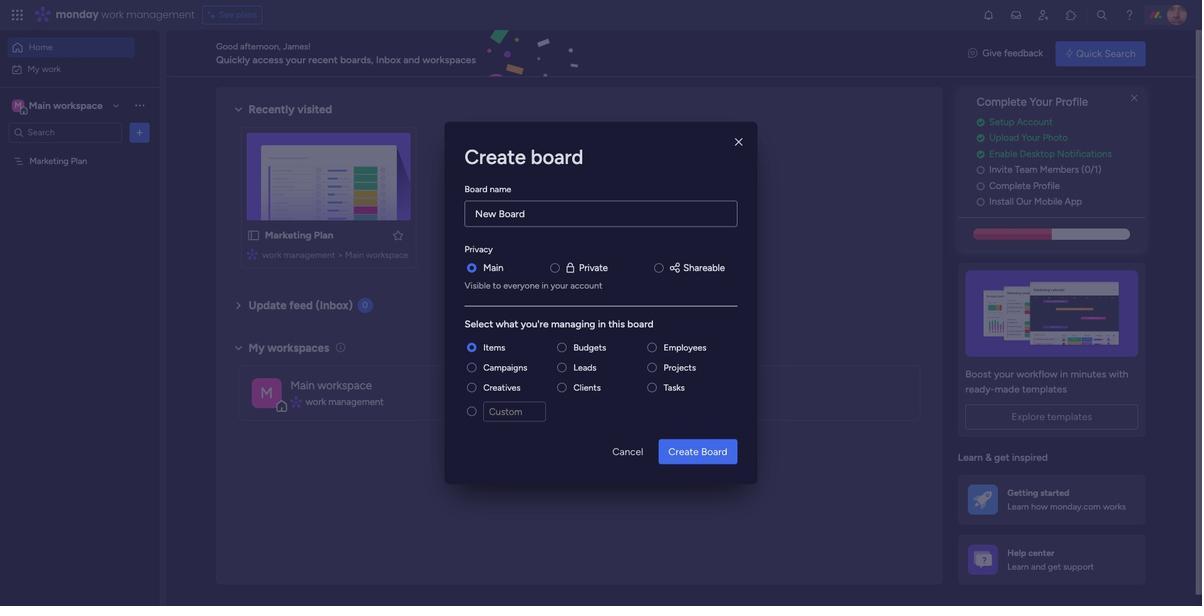 Task type: vqa. For each thing, say whether or not it's contained in the screenshot.
this
yes



Task type: locate. For each thing, give the bounding box(es) containing it.
0 horizontal spatial workspace image
[[12, 99, 24, 112]]

in inside boost your workflow in minutes with ready-made templates
[[1060, 368, 1068, 380]]

complete up setup
[[977, 95, 1027, 109]]

0 horizontal spatial marketing
[[29, 156, 69, 166]]

my
[[28, 64, 40, 74], [249, 341, 265, 355]]

quick
[[1076, 47, 1102, 59]]

work down 'home'
[[42, 64, 61, 74]]

work inside button
[[42, 64, 61, 74]]

give
[[983, 48, 1002, 59]]

workspaces
[[422, 54, 476, 65], [267, 341, 329, 355]]

1 vertical spatial component image
[[291, 396, 301, 408]]

my down 'home'
[[28, 64, 40, 74]]

visible
[[465, 280, 491, 291]]

upload your photo link
[[977, 131, 1146, 145]]

in
[[542, 280, 549, 291], [598, 317, 606, 329], [1060, 368, 1068, 380]]

0 vertical spatial workspaces
[[422, 54, 476, 65]]

1 vertical spatial check circle image
[[977, 134, 985, 143]]

in left minutes
[[1060, 368, 1068, 380]]

quick search button
[[1056, 41, 1146, 66]]

templates down workflow at right bottom
[[1022, 383, 1067, 395]]

1 vertical spatial and
[[1031, 562, 1046, 572]]

in inside heading
[[598, 317, 606, 329]]

create up 'name'
[[465, 145, 526, 169]]

1 vertical spatial templates
[[1047, 411, 1092, 423]]

check circle image inside upload your photo link
[[977, 134, 985, 143]]

create board
[[668, 445, 728, 457]]

circle o image
[[977, 165, 985, 175], [977, 181, 985, 191]]

0 vertical spatial get
[[994, 451, 1010, 463]]

my work
[[28, 64, 61, 74]]

see plans button
[[202, 6, 262, 24]]

0 vertical spatial and
[[403, 54, 420, 65]]

0 vertical spatial your
[[1030, 95, 1053, 109]]

create inside heading
[[465, 145, 526, 169]]

2 vertical spatial check circle image
[[977, 150, 985, 159]]

account
[[570, 280, 602, 291]]

0 horizontal spatial component image
[[247, 248, 258, 260]]

1 horizontal spatial marketing plan
[[265, 229, 334, 241]]

0 vertical spatial plan
[[71, 156, 87, 166]]

in for visible
[[542, 280, 549, 291]]

check circle image left upload
[[977, 134, 985, 143]]

0 horizontal spatial plan
[[71, 156, 87, 166]]

1 vertical spatial management
[[284, 250, 335, 260]]

plan up work management > main workspace
[[314, 229, 334, 241]]

complete for complete your profile
[[977, 95, 1027, 109]]

create for create board
[[465, 145, 526, 169]]

install our mobile app link
[[977, 195, 1146, 209]]

2 vertical spatial your
[[994, 368, 1014, 380]]

and inside 'help center learn and get support'
[[1031, 562, 1046, 572]]

0 vertical spatial my
[[28, 64, 40, 74]]

in left the this
[[598, 317, 606, 329]]

learn
[[958, 451, 983, 463], [1007, 502, 1029, 512], [1007, 562, 1029, 572]]

marketing inside list box
[[29, 156, 69, 166]]

plan down search in workspace field
[[71, 156, 87, 166]]

1 vertical spatial marketing
[[265, 229, 312, 241]]

1 vertical spatial your
[[1022, 132, 1041, 144]]

board name
[[465, 184, 511, 194]]

0 vertical spatial create
[[465, 145, 526, 169]]

0 horizontal spatial create
[[465, 145, 526, 169]]

0 horizontal spatial m
[[14, 100, 22, 111]]

your left account at the top of the page
[[551, 280, 568, 291]]

0 vertical spatial complete
[[977, 95, 1027, 109]]

check circle image left enable
[[977, 150, 985, 159]]

board
[[531, 145, 583, 169], [627, 317, 654, 329]]

0 vertical spatial circle o image
[[977, 165, 985, 175]]

1 horizontal spatial board
[[701, 445, 728, 457]]

your inside privacy element
[[551, 280, 568, 291]]

component image left the work management
[[291, 396, 301, 408]]

your up made
[[994, 368, 1014, 380]]

inbox
[[376, 54, 401, 65]]

1 vertical spatial learn
[[1007, 502, 1029, 512]]

main inside privacy element
[[483, 262, 504, 273]]

0 vertical spatial main workspace
[[29, 99, 103, 111]]

complete for complete profile
[[989, 180, 1031, 191]]

learn inside 'help center learn and get support'
[[1007, 562, 1029, 572]]

1 vertical spatial circle o image
[[977, 181, 985, 191]]

1 horizontal spatial component image
[[291, 396, 301, 408]]

private button
[[564, 261, 608, 275]]

m inside workspace selection "element"
[[14, 100, 22, 111]]

main down my work
[[29, 99, 51, 111]]

check circle image for upload
[[977, 134, 985, 143]]

plan inside list box
[[71, 156, 87, 166]]

good afternoon, james! quickly access your recent boards, inbox and workspaces
[[216, 41, 476, 65]]

0 vertical spatial board
[[531, 145, 583, 169]]

0 vertical spatial marketing
[[29, 156, 69, 166]]

1 vertical spatial board
[[627, 317, 654, 329]]

quick search
[[1076, 47, 1136, 59]]

main
[[29, 99, 51, 111], [345, 250, 364, 260], [483, 262, 504, 273], [291, 379, 315, 392]]

see plans
[[219, 9, 257, 20]]

profile down invite team members (0/1)
[[1033, 180, 1060, 191]]

2 circle o image from the top
[[977, 181, 985, 191]]

in inside privacy element
[[542, 280, 549, 291]]

1 horizontal spatial m
[[260, 384, 273, 402]]

main workspace up the work management
[[291, 379, 372, 392]]

boost your workflow in minutes with ready-made templates
[[965, 368, 1129, 395]]

check circle image inside enable desktop notifications link
[[977, 150, 985, 159]]

creatives
[[483, 382, 521, 393]]

invite
[[989, 164, 1013, 176]]

marketing plan up work management > main workspace
[[265, 229, 334, 241]]

component image
[[247, 248, 258, 260], [291, 396, 301, 408]]

1 vertical spatial create
[[668, 445, 699, 457]]

component image down public board icon
[[247, 248, 258, 260]]

planning
[[677, 379, 720, 392]]

0 horizontal spatial board
[[465, 184, 488, 194]]

circle o image inside "complete profile" link
[[977, 181, 985, 191]]

1 vertical spatial workspace image
[[252, 378, 282, 408]]

complete profile link
[[977, 179, 1146, 193]]

1 vertical spatial board
[[701, 445, 728, 457]]

create for create board
[[668, 445, 699, 457]]

your up account
[[1030, 95, 1053, 109]]

0 horizontal spatial your
[[286, 54, 306, 65]]

invite team members (0/1)
[[989, 164, 1102, 176]]

management for work management > main workspace
[[284, 250, 335, 260]]

select
[[465, 317, 493, 329]]

2 check circle image from the top
[[977, 134, 985, 143]]

privacy heading
[[465, 243, 493, 256]]

setup account link
[[977, 115, 1146, 129]]

invite members image
[[1037, 9, 1050, 21]]

2 vertical spatial management
[[328, 396, 384, 407]]

your down "james!"
[[286, 54, 306, 65]]

1 horizontal spatial your
[[551, 280, 568, 291]]

create
[[465, 145, 526, 169], [668, 445, 699, 457]]

recently visited
[[249, 103, 332, 116]]

0 horizontal spatial marketing plan
[[29, 156, 87, 166]]

check circle image for enable
[[977, 150, 985, 159]]

1 vertical spatial get
[[1048, 562, 1061, 572]]

visible to everyone in your account
[[465, 280, 602, 291]]

enable desktop notifications
[[989, 148, 1112, 160]]

your
[[286, 54, 306, 65], [551, 280, 568, 291], [994, 368, 1014, 380]]

0 vertical spatial workspace
[[53, 99, 103, 111]]

access
[[252, 54, 283, 65]]

2 vertical spatial in
[[1060, 368, 1068, 380]]

learn for help
[[1007, 562, 1029, 572]]

and right inbox
[[403, 54, 420, 65]]

close my workspaces image
[[231, 340, 246, 355]]

0 horizontal spatial get
[[994, 451, 1010, 463]]

marketing plan
[[29, 156, 87, 166], [265, 229, 334, 241]]

create inside button
[[668, 445, 699, 457]]

0 vertical spatial in
[[542, 280, 549, 291]]

1 vertical spatial complete
[[989, 180, 1031, 191]]

your down account
[[1022, 132, 1041, 144]]

0 horizontal spatial and
[[403, 54, 420, 65]]

1 vertical spatial your
[[551, 280, 568, 291]]

afternoon,
[[240, 41, 281, 52]]

1 circle o image from the top
[[977, 165, 985, 175]]

0 horizontal spatial main workspace
[[29, 99, 103, 111]]

0 horizontal spatial in
[[542, 280, 549, 291]]

my work button
[[8, 59, 135, 79]]

1 vertical spatial profile
[[1033, 180, 1060, 191]]

check circle image inside setup account link
[[977, 118, 985, 127]]

workspace image
[[12, 99, 24, 112], [252, 378, 282, 408]]

work up update on the left
[[262, 250, 281, 260]]

your inside upload your photo link
[[1022, 132, 1041, 144]]

privacy element
[[465, 261, 738, 291]]

setup account
[[989, 116, 1053, 128]]

everyone
[[503, 280, 539, 291]]

my inside my work button
[[28, 64, 40, 74]]

your inside boost your workflow in minutes with ready-made templates
[[994, 368, 1014, 380]]

option
[[0, 150, 160, 152]]

work right monday
[[101, 8, 124, 22]]

marketing
[[29, 156, 69, 166], [265, 229, 312, 241]]

and
[[403, 54, 420, 65], [1031, 562, 1046, 572]]

board name heading
[[465, 183, 511, 196]]

update feed (inbox)
[[249, 299, 353, 312]]

see
[[219, 9, 234, 20]]

1 vertical spatial main workspace
[[291, 379, 372, 392]]

get down center
[[1048, 562, 1061, 572]]

your for complete
[[1030, 95, 1053, 109]]

marketing plan list box
[[0, 148, 160, 341]]

learn down getting
[[1007, 502, 1029, 512]]

get right &
[[994, 451, 1010, 463]]

open update feed (inbox) image
[[231, 298, 246, 313]]

home button
[[8, 38, 135, 58]]

marketing plan inside list box
[[29, 156, 87, 166]]

recent
[[308, 54, 338, 65]]

1 horizontal spatial marketing
[[265, 229, 312, 241]]

(0/1)
[[1081, 164, 1102, 176]]

0 vertical spatial learn
[[958, 451, 983, 463]]

0 vertical spatial workspace image
[[12, 99, 24, 112]]

workspaces down update feed (inbox)
[[267, 341, 329, 355]]

get
[[994, 451, 1010, 463], [1048, 562, 1061, 572]]

learn down help
[[1007, 562, 1029, 572]]

circle o image inside invite team members (0/1) "link"
[[977, 165, 985, 175]]

circle o image up circle o image
[[977, 181, 985, 191]]

marketing right public board icon
[[265, 229, 312, 241]]

1 check circle image from the top
[[977, 118, 985, 127]]

workspace up the work management
[[317, 379, 372, 392]]

check circle image
[[977, 118, 985, 127], [977, 134, 985, 143], [977, 150, 985, 159]]

select what you're managing in this board option group
[[465, 341, 738, 429]]

circle o image left 'invite'
[[977, 165, 985, 175]]

1 horizontal spatial main workspace
[[291, 379, 372, 392]]

workspace image
[[599, 378, 629, 408]]

cancel button
[[602, 439, 653, 464]]

my for my workspaces
[[249, 341, 265, 355]]

app
[[1065, 196, 1082, 207]]

photo
[[1043, 132, 1068, 144]]

1 horizontal spatial board
[[627, 317, 654, 329]]

help
[[1007, 548, 1026, 558]]

to
[[493, 280, 501, 291]]

complete
[[977, 95, 1027, 109], [989, 180, 1031, 191]]

workspaces right inbox
[[422, 54, 476, 65]]

your
[[1030, 95, 1053, 109], [1022, 132, 1041, 144]]

1 horizontal spatial in
[[598, 317, 606, 329]]

0 vertical spatial profile
[[1055, 95, 1088, 109]]

create right cancel on the bottom of the page
[[668, 445, 699, 457]]

complete profile
[[989, 180, 1060, 191]]

1 horizontal spatial workspaces
[[422, 54, 476, 65]]

employees
[[664, 342, 707, 353]]

1 horizontal spatial create
[[668, 445, 699, 457]]

profile up setup account link
[[1055, 95, 1088, 109]]

1 vertical spatial my
[[249, 341, 265, 355]]

main workspace up search in workspace field
[[29, 99, 103, 111]]

v2 user feedback image
[[968, 46, 978, 61]]

0 horizontal spatial board
[[531, 145, 583, 169]]

my workspaces
[[249, 341, 329, 355]]

1 horizontal spatial workspace image
[[252, 378, 282, 408]]

0 vertical spatial marketing plan
[[29, 156, 87, 166]]

0 horizontal spatial workspaces
[[267, 341, 329, 355]]

my right close my workspaces image
[[249, 341, 265, 355]]

0 vertical spatial templates
[[1022, 383, 1067, 395]]

good
[[216, 41, 238, 52]]

3 check circle image from the top
[[977, 150, 985, 159]]

marketing down search in workspace field
[[29, 156, 69, 166]]

0 vertical spatial check circle image
[[977, 118, 985, 127]]

2 vertical spatial learn
[[1007, 562, 1029, 572]]

templates image image
[[969, 270, 1135, 357]]

in right everyone
[[542, 280, 549, 291]]

notifications image
[[982, 9, 995, 21]]

templates right explore
[[1047, 411, 1092, 423]]

1 vertical spatial in
[[598, 317, 606, 329]]

help center element
[[958, 535, 1146, 585]]

2 vertical spatial workspace
[[317, 379, 372, 392]]

upload
[[989, 132, 1019, 144]]

marketing plan down search in workspace field
[[29, 156, 87, 166]]

1 horizontal spatial plan
[[314, 229, 334, 241]]

boost
[[965, 368, 992, 380]]

desktop
[[1020, 148, 1055, 160]]

monday
[[56, 8, 99, 22]]

m for rightmost workspace image
[[260, 384, 273, 402]]

visited
[[297, 103, 332, 116]]

complete up install
[[989, 180, 1031, 191]]

close recently visited image
[[231, 102, 246, 117]]

workspace down add to favorites image
[[366, 250, 408, 260]]

feedback
[[1004, 48, 1043, 59]]

1 vertical spatial marketing plan
[[265, 229, 334, 241]]

circle o image
[[977, 197, 985, 207]]

board inside 'heading'
[[465, 184, 488, 194]]

2 horizontal spatial your
[[994, 368, 1014, 380]]

v2 bolt switch image
[[1066, 47, 1073, 60]]

boards,
[[340, 54, 374, 65]]

learn left &
[[958, 451, 983, 463]]

main up to
[[483, 262, 504, 273]]

workspace up search in workspace field
[[53, 99, 103, 111]]

1 horizontal spatial get
[[1048, 562, 1061, 572]]

1 vertical spatial m
[[260, 384, 273, 402]]

1 horizontal spatial and
[[1031, 562, 1046, 572]]

templates inside boost your workflow in minutes with ready-made templates
[[1022, 383, 1067, 395]]

learn inside getting started learn how monday.com works
[[1007, 502, 1029, 512]]

0 vertical spatial your
[[286, 54, 306, 65]]

monday.com
[[1050, 502, 1101, 512]]

and down center
[[1031, 562, 1046, 572]]

close image
[[735, 137, 743, 147]]

Custom field
[[483, 401, 546, 422]]

&
[[985, 451, 992, 463]]

0 vertical spatial board
[[465, 184, 488, 194]]

0 horizontal spatial my
[[28, 64, 40, 74]]

with
[[1109, 368, 1129, 380]]

2 horizontal spatial in
[[1060, 368, 1068, 380]]

0 vertical spatial component image
[[247, 248, 258, 260]]

check circle image left setup
[[977, 118, 985, 127]]

1 horizontal spatial my
[[249, 341, 265, 355]]

0 vertical spatial m
[[14, 100, 22, 111]]



Task type: describe. For each thing, give the bounding box(es) containing it.
1 vertical spatial workspaces
[[267, 341, 329, 355]]

search everything image
[[1096, 9, 1108, 21]]

m for workspace image in the "element"
[[14, 100, 22, 111]]

members
[[1040, 164, 1079, 176]]

getting
[[1007, 488, 1038, 498]]

project planning
[[638, 379, 720, 392]]

main button
[[483, 261, 504, 275]]

account
[[1017, 116, 1053, 128]]

circle o image for invite
[[977, 165, 985, 175]]

home
[[29, 42, 53, 53]]

made
[[995, 383, 1020, 395]]

clients
[[574, 382, 601, 393]]

shareable button
[[668, 261, 725, 275]]

create board button
[[658, 439, 738, 464]]

what
[[496, 317, 518, 329]]

select what you're managing in this board
[[465, 317, 654, 329]]

update
[[249, 299, 287, 312]]

mobile
[[1034, 196, 1062, 207]]

create board
[[465, 145, 583, 169]]

your inside good afternoon, james! quickly access your recent boards, inbox and workspaces
[[286, 54, 306, 65]]

plans
[[236, 9, 257, 20]]

and inside good afternoon, james! quickly access your recent boards, inbox and workspaces
[[403, 54, 420, 65]]

learn & get inspired
[[958, 451, 1048, 463]]

leads
[[574, 362, 597, 373]]

getting started learn how monday.com works
[[1007, 488, 1126, 512]]

select what you're managing in this board heading
[[465, 316, 738, 331]]

select product image
[[11, 9, 24, 21]]

workspace inside "element"
[[53, 99, 103, 111]]

management for work management
[[328, 396, 384, 407]]

managing
[[551, 317, 595, 329]]

team
[[1015, 164, 1038, 176]]

getting started element
[[958, 475, 1146, 525]]

add to favorites image
[[392, 229, 404, 241]]

workflow
[[1017, 368, 1058, 380]]

workspaces inside good afternoon, james! quickly access your recent boards, inbox and workspaces
[[422, 54, 476, 65]]

Board name field
[[465, 201, 738, 227]]

templates inside explore templates button
[[1047, 411, 1092, 423]]

0
[[362, 300, 368, 311]]

1 vertical spatial workspace
[[366, 250, 408, 260]]

inbox image
[[1010, 9, 1022, 21]]

search
[[1105, 47, 1136, 59]]

james peterson image
[[1167, 5, 1187, 25]]

enable
[[989, 148, 1018, 160]]

feed
[[289, 299, 313, 312]]

explore templates
[[1011, 411, 1092, 423]]

upload your photo
[[989, 132, 1068, 144]]

main down "my workspaces"
[[291, 379, 315, 392]]

help center learn and get support
[[1007, 548, 1094, 572]]

work management
[[306, 396, 384, 407]]

explore
[[1011, 411, 1045, 423]]

public board image
[[247, 229, 260, 242]]

campaigns
[[483, 362, 527, 373]]

workspace selection element
[[12, 98, 105, 114]]

minutes
[[1071, 368, 1107, 380]]

complete your profile
[[977, 95, 1088, 109]]

install our mobile app
[[989, 196, 1082, 207]]

main right >
[[345, 250, 364, 260]]

our
[[1016, 196, 1032, 207]]

tasks
[[664, 382, 685, 393]]

learn for getting
[[1007, 502, 1029, 512]]

projects
[[664, 362, 696, 373]]

shareable
[[683, 262, 725, 273]]

cancel
[[612, 445, 643, 457]]

this
[[608, 317, 625, 329]]

1 vertical spatial plan
[[314, 229, 334, 241]]

work management > main workspace
[[262, 250, 408, 260]]

setup
[[989, 116, 1015, 128]]

(inbox)
[[316, 299, 353, 312]]

privacy
[[465, 244, 493, 255]]

apps image
[[1065, 9, 1078, 21]]

inspired
[[1012, 451, 1048, 463]]

support
[[1063, 562, 1094, 572]]

workspace image inside "element"
[[12, 99, 24, 112]]

work down "my workspaces"
[[306, 396, 326, 407]]

component image for work management
[[291, 396, 301, 408]]

my for my work
[[28, 64, 40, 74]]

works
[[1103, 502, 1126, 512]]

main workspace inside workspace selection "element"
[[29, 99, 103, 111]]

how
[[1031, 502, 1048, 512]]

0 vertical spatial management
[[126, 8, 195, 22]]

recently
[[249, 103, 295, 116]]

help image
[[1123, 9, 1136, 21]]

notifications
[[1057, 148, 1112, 160]]

james!
[[283, 41, 311, 52]]

ready-
[[965, 383, 995, 395]]

circle o image for complete
[[977, 181, 985, 191]]

items
[[483, 342, 505, 353]]

enable desktop notifications link
[[977, 147, 1146, 161]]

create board heading
[[465, 142, 738, 172]]

Search in workspace field
[[26, 125, 105, 140]]

explore templates button
[[965, 404, 1138, 429]]

your for upload
[[1022, 132, 1041, 144]]

main inside workspace selection "element"
[[29, 99, 51, 111]]

check circle image for setup
[[977, 118, 985, 127]]

project planning button
[[586, 365, 920, 420]]

name
[[490, 184, 511, 194]]

board inside button
[[701, 445, 728, 457]]

invite team members (0/1) link
[[977, 163, 1146, 177]]

monday work management
[[56, 8, 195, 22]]

dapulse x slim image
[[1127, 91, 1142, 106]]

started
[[1040, 488, 1070, 498]]

in for boost
[[1060, 368, 1068, 380]]

get inside 'help center learn and get support'
[[1048, 562, 1061, 572]]

center
[[1028, 548, 1055, 558]]

install
[[989, 196, 1014, 207]]

component image for work management > main workspace
[[247, 248, 258, 260]]



